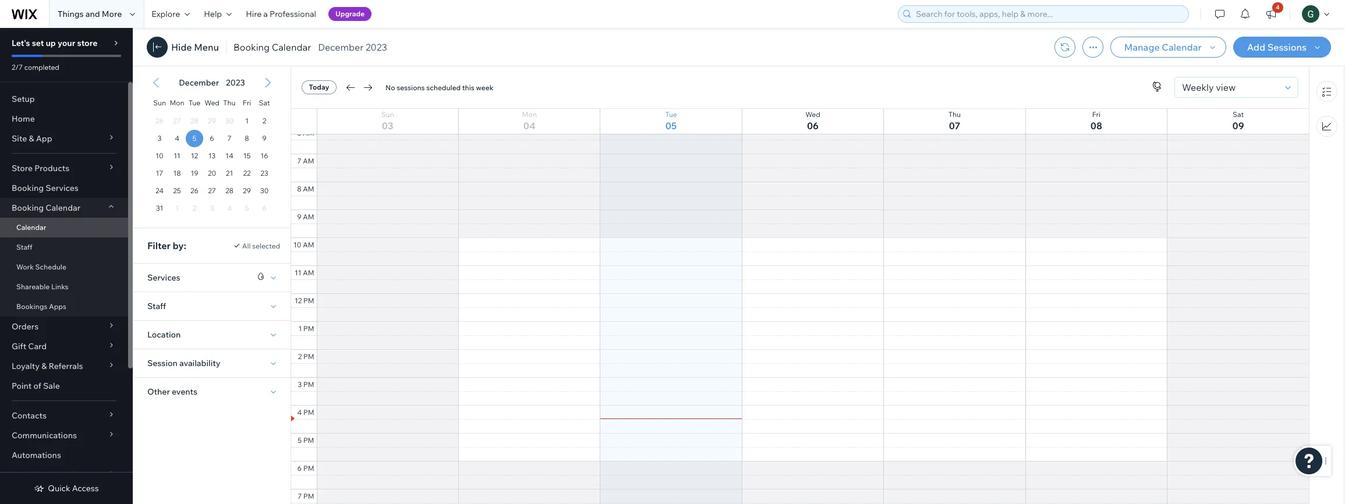 Task type: vqa. For each thing, say whether or not it's contained in the screenshot.


Task type: describe. For each thing, give the bounding box(es) containing it.
automations
[[12, 450, 61, 461]]

& for loyalty
[[41, 361, 47, 372]]

services inside booking services link
[[46, 183, 79, 193]]

december 2023
[[318, 41, 387, 53]]

9 for 9
[[262, 134, 267, 143]]

7 for 7 pm
[[298, 492, 302, 501]]

shareable
[[16, 283, 50, 291]]

events
[[172, 387, 197, 397]]

hide menu button
[[147, 37, 219, 58]]

0 vertical spatial 2023
[[366, 41, 387, 53]]

wed 06
[[806, 110, 821, 132]]

gift
[[12, 341, 26, 352]]

booking calendar inside popup button
[[12, 203, 80, 213]]

seo
[[60, 470, 77, 481]]

pm for 4 pm
[[303, 408, 314, 417]]

today
[[309, 83, 329, 91]]

5 for 5 pm
[[298, 436, 302, 445]]

by:
[[173, 240, 186, 252]]

calendar inside calendar link
[[16, 223, 46, 232]]

setup
[[12, 94, 35, 104]]

11 am
[[295, 269, 314, 277]]

& for marketing
[[53, 470, 58, 481]]

0 horizontal spatial 4
[[175, 134, 179, 143]]

7 pm
[[298, 492, 314, 501]]

manage calendar button
[[1111, 37, 1227, 58]]

up
[[46, 38, 56, 48]]

& for site
[[29, 133, 34, 144]]

session availability button
[[147, 357, 221, 371]]

2 for 2 pm
[[298, 352, 302, 361]]

loyalty
[[12, 361, 40, 372]]

calendar link
[[0, 218, 128, 238]]

1 horizontal spatial 4
[[297, 408, 302, 417]]

9 am
[[297, 213, 314, 221]]

0 horizontal spatial tue
[[189, 98, 200, 107]]

21
[[226, 169, 233, 178]]

contacts
[[12, 411, 47, 421]]

calendar inside manage calendar button
[[1162, 41, 1202, 53]]

explore
[[152, 9, 180, 19]]

31
[[156, 204, 163, 213]]

sun for mon
[[153, 98, 166, 107]]

loyalty & referrals
[[12, 361, 83, 372]]

no
[[386, 83, 395, 92]]

shareable links
[[16, 283, 69, 291]]

orders button
[[0, 317, 128, 337]]

week
[[476, 83, 494, 92]]

7 for 7
[[227, 134, 232, 143]]

session availability
[[147, 358, 221, 369]]

hire
[[246, 9, 262, 19]]

pm for 6 pm
[[303, 464, 314, 473]]

help button
[[197, 0, 239, 28]]

07
[[949, 120, 961, 132]]

27
[[208, 186, 216, 195]]

december for december
[[179, 77, 219, 88]]

4 button
[[1259, 0, 1285, 28]]

8 am
[[297, 185, 314, 193]]

filter
[[147, 240, 171, 252]]

20
[[208, 169, 216, 178]]

1 for 1 pm
[[299, 324, 302, 333]]

work schedule
[[16, 263, 66, 271]]

manage calendar
[[1125, 41, 1202, 53]]

staff for staff button
[[147, 301, 166, 312]]

staff button
[[147, 299, 166, 313]]

7 am
[[297, 157, 314, 165]]

30
[[260, 186, 269, 195]]

sale
[[43, 381, 60, 391]]

4 inside button
[[1276, 3, 1280, 11]]

home link
[[0, 109, 128, 129]]

3 for 3
[[158, 134, 162, 143]]

grid containing december
[[140, 67, 284, 228]]

row containing 1
[[151, 112, 273, 130]]

schedule
[[35, 263, 66, 271]]

5 for 5
[[193, 134, 197, 143]]

28
[[225, 186, 234, 195]]

8 for 8
[[245, 134, 249, 143]]

pm for 1 pm
[[303, 324, 314, 333]]

05
[[666, 120, 677, 132]]

of
[[33, 381, 41, 391]]

row containing 03
[[291, 109, 1310, 134]]

sat 09
[[1233, 110, 1245, 132]]

sidebar element
[[0, 28, 133, 504]]

shareable links link
[[0, 277, 128, 297]]

19
[[191, 169, 198, 178]]

mon 04
[[522, 110, 537, 132]]

10 am
[[294, 241, 314, 249]]

1 pm
[[299, 324, 314, 333]]

availability
[[179, 358, 221, 369]]

store products
[[12, 163, 69, 174]]

fri for fri 08
[[1093, 110, 1101, 119]]

staff link
[[0, 238, 128, 257]]

6 for 6 pm
[[298, 464, 302, 473]]

am for 11 am
[[303, 269, 314, 277]]

scheduled
[[427, 83, 461, 92]]

am for 9 am
[[303, 213, 314, 221]]

location
[[147, 330, 181, 340]]

3 for 3 pm
[[298, 380, 302, 389]]

communications button
[[0, 426, 128, 446]]

apps
[[49, 302, 66, 311]]

1 horizontal spatial wed
[[806, 110, 821, 119]]

manage
[[1125, 41, 1160, 53]]

1 horizontal spatial thu
[[949, 110, 961, 119]]

site & app
[[12, 133, 52, 144]]

11 for 11
[[174, 151, 180, 160]]

all
[[242, 241, 251, 250]]

setup link
[[0, 89, 128, 109]]

3 pm
[[298, 380, 314, 389]]

other events button
[[147, 385, 197, 399]]

row group containing 1
[[140, 112, 284, 228]]

things and more
[[58, 9, 122, 19]]

calendar inside booking calendar popup button
[[46, 203, 80, 213]]

04
[[524, 120, 536, 132]]

selected
[[252, 241, 280, 250]]

tuesday, december 5, 2023 cell
[[186, 130, 203, 147]]

am for 8 am
[[303, 185, 314, 193]]

0 vertical spatial booking calendar
[[234, 41, 311, 53]]

contacts button
[[0, 406, 128, 426]]

access
[[72, 484, 99, 494]]

alert containing december
[[176, 77, 249, 88]]

06
[[807, 120, 819, 132]]

set
[[32, 38, 44, 48]]

pm for 3 pm
[[303, 380, 314, 389]]

08
[[1091, 120, 1103, 132]]

home
[[12, 114, 35, 124]]

row containing 17
[[151, 165, 273, 182]]

sessions
[[397, 83, 425, 92]]

your
[[58, 38, 75, 48]]

other events
[[147, 387, 197, 397]]

am for 10 am
[[303, 241, 314, 249]]

app
[[36, 133, 52, 144]]

sat for sat 09
[[1233, 110, 1244, 119]]

point
[[12, 381, 32, 391]]



Task type: locate. For each thing, give the bounding box(es) containing it.
11
[[174, 151, 180, 160], [295, 269, 301, 277]]

grid containing 03
[[291, 0, 1310, 504]]

sat for sat
[[259, 98, 270, 107]]

1 vertical spatial 5
[[298, 436, 302, 445]]

1 horizontal spatial staff
[[147, 301, 166, 312]]

fri right sun mon tue wed thu
[[243, 98, 251, 107]]

1 vertical spatial 10
[[294, 241, 301, 249]]

9 inside row
[[262, 134, 267, 143]]

8 up '15'
[[245, 134, 249, 143]]

today button
[[302, 80, 337, 94]]

row group
[[140, 112, 284, 228]]

pm for 2 pm
[[303, 352, 314, 361]]

2 am from the top
[[303, 157, 314, 165]]

7 up 14
[[227, 134, 232, 143]]

services down store products popup button
[[46, 183, 79, 193]]

point of sale
[[12, 381, 60, 391]]

booking services
[[12, 183, 79, 193]]

point of sale link
[[0, 376, 128, 396]]

2 horizontal spatial &
[[53, 470, 58, 481]]

let's
[[12, 38, 30, 48]]

location button
[[147, 328, 181, 342]]

1 horizontal spatial 3
[[298, 380, 302, 389]]

0 vertical spatial tue
[[189, 98, 200, 107]]

booking down booking services
[[12, 203, 44, 213]]

1 vertical spatial fri
[[1093, 110, 1101, 119]]

1 horizontal spatial &
[[41, 361, 47, 372]]

wed
[[205, 98, 220, 107], [806, 110, 821, 119]]

11 up 18
[[174, 151, 180, 160]]

thu
[[223, 98, 236, 107], [949, 110, 961, 119]]

booking down "store"
[[12, 183, 44, 193]]

1 vertical spatial mon
[[522, 110, 537, 119]]

0 horizontal spatial grid
[[140, 67, 284, 228]]

sat up 09
[[1233, 110, 1244, 119]]

row containing 10
[[151, 147, 273, 165]]

am down '7 am'
[[303, 185, 314, 193]]

10 up 17
[[156, 151, 164, 160]]

1 horizontal spatial 5
[[298, 436, 302, 445]]

1 vertical spatial booking
[[12, 183, 44, 193]]

0 vertical spatial 10
[[156, 151, 164, 160]]

fri 08
[[1091, 110, 1103, 132]]

1
[[245, 117, 249, 125], [299, 324, 302, 333]]

0 horizontal spatial staff
[[16, 243, 32, 252]]

pm for 7 pm
[[303, 492, 314, 501]]

quick access
[[48, 484, 99, 494]]

0 vertical spatial 3
[[158, 134, 162, 143]]

1 vertical spatial &
[[41, 361, 47, 372]]

0 horizontal spatial 1
[[245, 117, 249, 125]]

0 horizontal spatial 2023
[[226, 77, 245, 88]]

5 down 4 pm
[[298, 436, 302, 445]]

am for 7 am
[[303, 157, 314, 165]]

10 for 10
[[156, 151, 164, 160]]

0 vertical spatial 2
[[263, 117, 266, 125]]

0 horizontal spatial booking calendar
[[12, 203, 80, 213]]

4 left tuesday, december 5, 2023 cell
[[175, 134, 179, 143]]

8
[[245, 134, 249, 143], [297, 185, 301, 193]]

6 for 6 am
[[297, 129, 301, 137]]

mon up '04' at the left top
[[522, 110, 537, 119]]

& right site
[[29, 133, 34, 144]]

9
[[262, 134, 267, 143], [297, 213, 301, 221]]

2023 down upgrade button
[[366, 41, 387, 53]]

23
[[261, 169, 268, 178]]

store products button
[[0, 158, 128, 178]]

december for december 2023
[[318, 41, 364, 53]]

calendar down booking calendar popup button
[[16, 223, 46, 232]]

menu
[[1310, 74, 1345, 144]]

1 am from the top
[[303, 129, 314, 137]]

11 for 11 am
[[295, 269, 301, 277]]

pm for 5 pm
[[303, 436, 314, 445]]

0 horizontal spatial &
[[29, 133, 34, 144]]

thu up 07
[[949, 110, 961, 119]]

pm
[[303, 297, 314, 305], [303, 324, 314, 333], [303, 352, 314, 361], [303, 380, 314, 389], [303, 408, 314, 417], [303, 436, 314, 445], [303, 464, 314, 473], [303, 492, 314, 501]]

2 vertical spatial 4
[[297, 408, 302, 417]]

1 horizontal spatial 10
[[294, 241, 301, 249]]

0 vertical spatial staff
[[16, 243, 32, 252]]

0 vertical spatial 8
[[245, 134, 249, 143]]

1 vertical spatial 2023
[[226, 77, 245, 88]]

0 vertical spatial 1
[[245, 117, 249, 125]]

row containing 24
[[151, 182, 273, 200]]

12 for 12 pm
[[295, 297, 302, 305]]

5 am from the top
[[303, 241, 314, 249]]

marketing
[[12, 470, 51, 481]]

hide
[[171, 41, 192, 53]]

december down upgrade button
[[318, 41, 364, 53]]

0 horizontal spatial mon
[[170, 98, 184, 107]]

12 down "11 am"
[[295, 297, 302, 305]]

fri for fri
[[243, 98, 251, 107]]

tue up tuesday, december 5, 2023 cell
[[189, 98, 200, 107]]

booking calendar
[[234, 41, 311, 53], [12, 203, 80, 213]]

5 inside cell
[[193, 134, 197, 143]]

7 for 7 am
[[297, 157, 301, 165]]

0 horizontal spatial 3
[[158, 134, 162, 143]]

4 am from the top
[[303, 213, 314, 221]]

upgrade button
[[329, 7, 372, 21]]

8 pm from the top
[[303, 492, 314, 501]]

1 pm from the top
[[303, 297, 314, 305]]

6 pm from the top
[[303, 436, 314, 445]]

& right loyalty
[[41, 361, 47, 372]]

0 horizontal spatial december
[[179, 77, 219, 88]]

bookings apps link
[[0, 297, 128, 317]]

sat inside sat 09
[[1233, 110, 1244, 119]]

sun 03
[[381, 110, 394, 132]]

1 horizontal spatial tue
[[666, 110, 677, 119]]

0 vertical spatial wed
[[205, 98, 220, 107]]

1 horizontal spatial mon
[[522, 110, 537, 119]]

1 vertical spatial wed
[[806, 110, 821, 119]]

4 up add sessions
[[1276, 3, 1280, 11]]

things
[[58, 9, 84, 19]]

1 horizontal spatial december
[[318, 41, 364, 53]]

0 vertical spatial 4
[[1276, 3, 1280, 11]]

products
[[34, 163, 69, 174]]

0 horizontal spatial sun
[[153, 98, 166, 107]]

& left seo
[[53, 470, 58, 481]]

calendar right 'manage'
[[1162, 41, 1202, 53]]

12 inside row
[[191, 151, 198, 160]]

1 up '15'
[[245, 117, 249, 125]]

grid
[[291, 0, 1310, 504], [140, 67, 284, 228]]

5 pm
[[298, 436, 314, 445]]

09
[[1233, 120, 1245, 132]]

0 horizontal spatial wed
[[205, 98, 220, 107]]

18
[[173, 169, 181, 178]]

add sessions
[[1248, 41, 1307, 53]]

0 horizontal spatial 11
[[174, 151, 180, 160]]

0 vertical spatial services
[[46, 183, 79, 193]]

pm down 5 pm
[[303, 464, 314, 473]]

3 inside row
[[158, 134, 162, 143]]

1 horizontal spatial 2
[[298, 352, 302, 361]]

upgrade
[[336, 9, 365, 18]]

8 for 8 am
[[297, 185, 301, 193]]

booking calendar down a
[[234, 41, 311, 53]]

tue up 05
[[666, 110, 677, 119]]

booking calendar down booking services
[[12, 203, 80, 213]]

wed up 06
[[806, 110, 821, 119]]

1 vertical spatial thu
[[949, 110, 961, 119]]

pm down 2 pm
[[303, 380, 314, 389]]

12 for 12
[[191, 151, 198, 160]]

quick access button
[[34, 484, 99, 494]]

pm up 6 pm
[[303, 436, 314, 445]]

2/7 completed
[[12, 63, 59, 72]]

None field
[[1179, 77, 1282, 97]]

8 inside row
[[245, 134, 249, 143]]

0 vertical spatial sun
[[153, 98, 166, 107]]

0 horizontal spatial 12
[[191, 151, 198, 160]]

session
[[147, 358, 178, 369]]

0 horizontal spatial services
[[46, 183, 79, 193]]

tue
[[189, 98, 200, 107], [666, 110, 677, 119]]

thu 07
[[949, 110, 961, 132]]

2 up 16
[[263, 117, 266, 125]]

7
[[227, 134, 232, 143], [297, 157, 301, 165], [298, 492, 302, 501]]

0 horizontal spatial sat
[[259, 98, 270, 107]]

0 horizontal spatial fri
[[243, 98, 251, 107]]

row
[[151, 91, 273, 112], [291, 109, 1310, 134], [151, 112, 273, 130], [151, 130, 273, 147], [151, 147, 273, 165], [151, 165, 273, 182], [151, 182, 273, 200]]

0 vertical spatial mon
[[170, 98, 184, 107]]

3 up 4 pm
[[298, 380, 302, 389]]

5 up 19
[[193, 134, 197, 143]]

services button
[[147, 271, 180, 285]]

0 vertical spatial booking
[[234, 41, 270, 53]]

2 up "3 pm"
[[298, 352, 302, 361]]

sessions
[[1268, 41, 1307, 53]]

2 pm from the top
[[303, 324, 314, 333]]

7 down 6 pm
[[298, 492, 302, 501]]

wed up 13
[[205, 98, 220, 107]]

1 vertical spatial 9
[[297, 213, 301, 221]]

1 vertical spatial services
[[147, 273, 180, 283]]

booking for booking calendar popup button
[[12, 203, 44, 213]]

calendar down professional
[[272, 41, 311, 53]]

3 am from the top
[[303, 185, 314, 193]]

4 down "3 pm"
[[297, 408, 302, 417]]

9 up 16
[[262, 134, 267, 143]]

pm up 2 pm
[[303, 324, 314, 333]]

Search for tools, apps, help & more... field
[[913, 6, 1186, 22]]

hire a professional
[[246, 9, 316, 19]]

2 vertical spatial booking
[[12, 203, 44, 213]]

1 vertical spatial sat
[[1233, 110, 1244, 119]]

booking for booking services link
[[12, 183, 44, 193]]

12
[[191, 151, 198, 160], [295, 297, 302, 305]]

1 for 1
[[245, 117, 249, 125]]

2/7
[[12, 63, 23, 72]]

1 vertical spatial 3
[[298, 380, 302, 389]]

3 up 17
[[158, 134, 162, 143]]

pm down 6 pm
[[303, 492, 314, 501]]

1 vertical spatial tue
[[666, 110, 677, 119]]

row containing sun
[[151, 91, 273, 112]]

booking inside popup button
[[12, 203, 44, 213]]

am up '7 am'
[[303, 129, 314, 137]]

no sessions scheduled this week
[[386, 83, 494, 92]]

1 horizontal spatial 8
[[297, 185, 301, 193]]

0 vertical spatial sat
[[259, 98, 270, 107]]

10
[[156, 151, 164, 160], [294, 241, 301, 249]]

completed
[[24, 63, 59, 72]]

1 horizontal spatial 9
[[297, 213, 301, 221]]

am for 6 am
[[303, 129, 314, 137]]

hire a professional link
[[239, 0, 323, 28]]

6 up the 7 pm
[[298, 464, 302, 473]]

fri inside fri 08
[[1093, 110, 1101, 119]]

2 horizontal spatial 4
[[1276, 3, 1280, 11]]

16
[[261, 151, 268, 160]]

sun for 03
[[381, 110, 394, 119]]

sat up 16
[[259, 98, 270, 107]]

pm up 1 pm
[[303, 297, 314, 305]]

6 inside row
[[210, 134, 214, 143]]

5 pm from the top
[[303, 408, 314, 417]]

0 vertical spatial 12
[[191, 151, 198, 160]]

1 horizontal spatial booking calendar
[[234, 41, 311, 53]]

5
[[193, 134, 197, 143], [298, 436, 302, 445]]

6 right tuesday, december 5, 2023 cell
[[210, 134, 214, 143]]

staff down services button
[[147, 301, 166, 312]]

0 horizontal spatial 9
[[262, 134, 267, 143]]

7 pm from the top
[[303, 464, 314, 473]]

booking down hire at the left of page
[[234, 41, 270, 53]]

12 pm
[[295, 297, 314, 305]]

fri
[[243, 98, 251, 107], [1093, 110, 1101, 119]]

1 vertical spatial staff
[[147, 301, 166, 312]]

9 for 9 am
[[297, 213, 301, 221]]

4 pm from the top
[[303, 380, 314, 389]]

pm up 5 pm
[[303, 408, 314, 417]]

4
[[1276, 3, 1280, 11], [175, 134, 179, 143], [297, 408, 302, 417]]

pm down 1 pm
[[303, 352, 314, 361]]

1 horizontal spatial sat
[[1233, 110, 1244, 119]]

calendar
[[272, 41, 311, 53], [1162, 41, 1202, 53], [46, 203, 80, 213], [16, 223, 46, 232]]

am up 12 pm
[[303, 269, 314, 277]]

gift card
[[12, 341, 47, 352]]

staff inside the "sidebar" element
[[16, 243, 32, 252]]

0 horizontal spatial 2
[[263, 117, 266, 125]]

1 horizontal spatial 2023
[[366, 41, 387, 53]]

7 down 6 am
[[297, 157, 301, 165]]

communications
[[12, 431, 77, 441]]

10 for 10 am
[[294, 241, 301, 249]]

1 vertical spatial 4
[[175, 134, 179, 143]]

all selected
[[242, 241, 280, 250]]

10 inside row
[[156, 151, 164, 160]]

staff
[[16, 243, 32, 252], [147, 301, 166, 312]]

6 up '7 am'
[[297, 129, 301, 137]]

filter by:
[[147, 240, 186, 252]]

services up staff button
[[147, 273, 180, 283]]

0 vertical spatial december
[[318, 41, 364, 53]]

mon down hide
[[170, 98, 184, 107]]

1 vertical spatial sun
[[381, 110, 394, 119]]

3 pm from the top
[[303, 352, 314, 361]]

calendar down booking services link
[[46, 203, 80, 213]]

december up sun mon tue wed thu
[[179, 77, 219, 88]]

0 vertical spatial 7
[[227, 134, 232, 143]]

1 vertical spatial december
[[179, 77, 219, 88]]

0 vertical spatial thu
[[223, 98, 236, 107]]

2023 up sun mon tue wed thu
[[226, 77, 245, 88]]

referrals
[[49, 361, 83, 372]]

marketing & seo button
[[0, 465, 128, 485]]

2 for 2
[[263, 117, 266, 125]]

thu up 14
[[223, 98, 236, 107]]

0 horizontal spatial 8
[[245, 134, 249, 143]]

0 vertical spatial 11
[[174, 151, 180, 160]]

links
[[51, 283, 69, 291]]

bookings apps
[[16, 302, 66, 311]]

1 vertical spatial 8
[[297, 185, 301, 193]]

1 horizontal spatial 1
[[299, 324, 302, 333]]

alert
[[176, 77, 249, 88]]

1 down 12 pm
[[299, 324, 302, 333]]

12 down tuesday, december 5, 2023 cell
[[191, 151, 198, 160]]

fri up 08
[[1093, 110, 1101, 119]]

10 up "11 am"
[[294, 241, 301, 249]]

staff for staff link
[[16, 243, 32, 252]]

loyalty & referrals button
[[0, 357, 128, 376]]

8 up 9 am
[[297, 185, 301, 193]]

sun
[[153, 98, 166, 107], [381, 110, 394, 119]]

orders
[[12, 322, 39, 332]]

1 vertical spatial 1
[[299, 324, 302, 333]]

11 inside row
[[174, 151, 180, 160]]

1 vertical spatial 2
[[298, 352, 302, 361]]

quick
[[48, 484, 70, 494]]

13
[[208, 151, 216, 160]]

staff up work
[[16, 243, 32, 252]]

1 horizontal spatial fri
[[1093, 110, 1101, 119]]

2 inside row
[[263, 117, 266, 125]]

6 am from the top
[[303, 269, 314, 277]]

1 horizontal spatial 11
[[295, 269, 301, 277]]

row containing 3
[[151, 130, 273, 147]]

gift card button
[[0, 337, 128, 357]]

1 inside row
[[245, 117, 249, 125]]

11 down 10 am
[[295, 269, 301, 277]]

1 horizontal spatial sun
[[381, 110, 394, 119]]

let's set up your store
[[12, 38, 98, 48]]

9 up 10 am
[[297, 213, 301, 221]]

0 horizontal spatial 5
[[193, 134, 197, 143]]

pm for 12 pm
[[303, 297, 314, 305]]

professional
[[270, 9, 316, 19]]

am down 8 am
[[303, 213, 314, 221]]

1 horizontal spatial grid
[[291, 0, 1310, 504]]

0 vertical spatial fri
[[243, 98, 251, 107]]

store
[[77, 38, 98, 48]]

card
[[28, 341, 47, 352]]

0 vertical spatial 9
[[262, 134, 267, 143]]

1 vertical spatial 12
[[295, 297, 302, 305]]

am up 8 am
[[303, 157, 314, 165]]

6 for 6
[[210, 134, 214, 143]]

am down 9 am
[[303, 241, 314, 249]]

1 vertical spatial booking calendar
[[12, 203, 80, 213]]

0 horizontal spatial thu
[[223, 98, 236, 107]]

hide menu
[[171, 41, 219, 53]]

add
[[1248, 41, 1266, 53]]

2 vertical spatial &
[[53, 470, 58, 481]]

1 vertical spatial 11
[[295, 269, 301, 277]]

1 vertical spatial 7
[[297, 157, 301, 165]]

0 vertical spatial 5
[[193, 134, 197, 143]]

1 horizontal spatial services
[[147, 273, 180, 283]]



